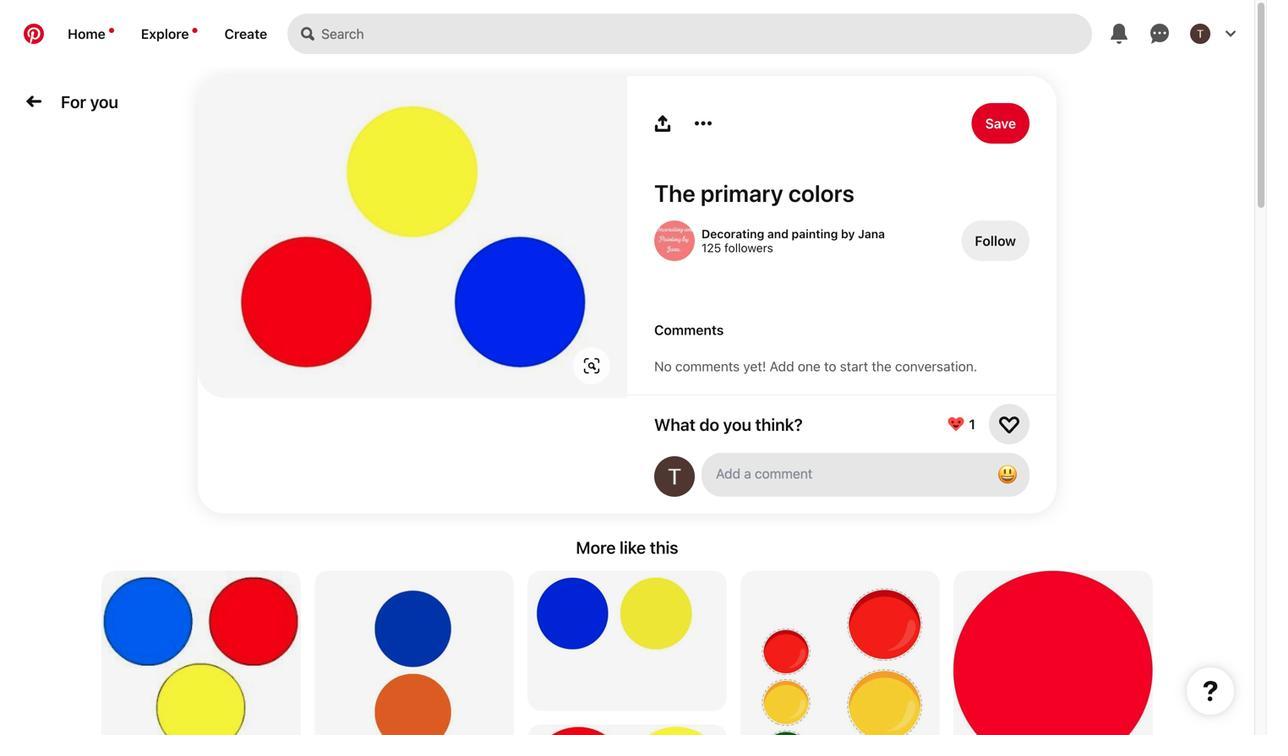 Task type: vqa. For each thing, say whether or not it's contained in the screenshot.
184
no



Task type: locate. For each thing, give the bounding box(es) containing it.
by
[[841, 227, 855, 241]]

1 notifications image from the left
[[109, 28, 114, 33]]

1 horizontal spatial you
[[723, 415, 752, 434]]

list
[[95, 571, 1160, 736]]

create
[[225, 26, 267, 42]]

this
[[650, 538, 679, 558]]

notifications image right explore
[[192, 28, 197, 33]]

decorating and painting by jana avatar link image
[[655, 221, 695, 261]]

0 vertical spatial you
[[90, 92, 118, 111]]

follow
[[975, 233, 1016, 249]]

primary
[[701, 179, 784, 207]]

the
[[655, 179, 696, 207]]

follow button
[[962, 221, 1030, 261]]

notifications image inside home link
[[109, 28, 114, 33]]

notifications image inside explore link
[[192, 28, 197, 33]]

😃 button
[[702, 453, 1030, 497], [991, 458, 1025, 492]]

more like this
[[576, 538, 679, 558]]

decorating and painting by jana link
[[702, 227, 885, 241]]

0 horizontal spatial notifications image
[[109, 28, 114, 33]]

this may contain: a traffic light that is red, yellow and green image
[[741, 571, 940, 736]]

comments button
[[655, 322, 1030, 338]]

you
[[90, 92, 118, 111], [723, 415, 752, 434]]

save button
[[972, 103, 1030, 144]]

explore link
[[127, 14, 211, 54]]

this may contain: an orange and blue traffic light on a white background image
[[315, 571, 514, 736]]

1 horizontal spatial notifications image
[[192, 28, 197, 33]]

start
[[840, 359, 869, 375]]

comments
[[655, 322, 724, 338]]

decorating
[[702, 227, 765, 241]]

to
[[824, 359, 837, 375]]

this may contain: a large red ball sitting on top of a white surface image
[[954, 571, 1153, 736]]

0 horizontal spatial you
[[90, 92, 118, 111]]

save
[[986, 115, 1016, 131]]

this may contain: three different colored circles with one red, one blue and one yellow on the same circle image
[[101, 571, 301, 736]]

painting
[[792, 227, 838, 241]]

yet!
[[744, 359, 766, 375]]

think?
[[756, 415, 803, 434]]

one
[[798, 359, 821, 375]]

2 notifications image from the left
[[192, 28, 197, 33]]

home
[[68, 26, 106, 42]]

notifications image right "home"
[[109, 28, 114, 33]]

notifications image
[[109, 28, 114, 33], [192, 28, 197, 33]]

1 vertical spatial you
[[723, 415, 752, 434]]

this may contain: two blue and yellow circles on a white background image
[[528, 571, 727, 712]]

you right for
[[90, 92, 118, 111]]

for
[[61, 92, 86, 111]]

notifications image for home
[[109, 28, 114, 33]]

notifications image for explore
[[192, 28, 197, 33]]

you right do
[[723, 415, 752, 434]]

like
[[620, 538, 646, 558]]

click to shop image
[[583, 358, 600, 375]]



Task type: describe. For each thing, give the bounding box(es) containing it.
1
[[969, 416, 976, 433]]

colors
[[789, 179, 855, 207]]

terryturtle85 image
[[655, 457, 695, 497]]

what do you think?
[[655, 415, 803, 434]]

jana
[[858, 227, 885, 241]]

create link
[[211, 14, 281, 54]]

Add a comment field
[[717, 466, 978, 482]]

terry turtle image
[[1191, 24, 1211, 44]]

no
[[655, 359, 672, 375]]

followers
[[725, 241, 774, 255]]

the primary colors link
[[655, 179, 1030, 207]]

😃
[[998, 463, 1018, 486]]

you inside button
[[90, 92, 118, 111]]

Search text field
[[321, 14, 1093, 54]]

home link
[[54, 14, 127, 54]]

the primary colors
[[655, 179, 855, 207]]

what
[[655, 415, 696, 434]]

add
[[770, 359, 795, 375]]

for you
[[61, 92, 118, 111]]

reaction image
[[1000, 414, 1020, 435]]

do
[[700, 415, 720, 434]]

this may contain: four different colored circles with one red, one green and one yellow in the middle image
[[528, 725, 727, 736]]

no comments yet! add one to start the conversation.
[[655, 359, 978, 375]]

and
[[768, 227, 789, 241]]

this may contain: three different colored circles on a white background image
[[198, 76, 627, 398]]

comments
[[676, 359, 740, 375]]

explore
[[141, 26, 189, 42]]

conversation.
[[895, 359, 978, 375]]

search icon image
[[301, 27, 315, 41]]

decorating and painting by jana 125 followers
[[702, 227, 885, 255]]

more
[[576, 538, 616, 558]]

125
[[702, 241, 721, 255]]

the
[[872, 359, 892, 375]]

for you button
[[54, 85, 125, 118]]



